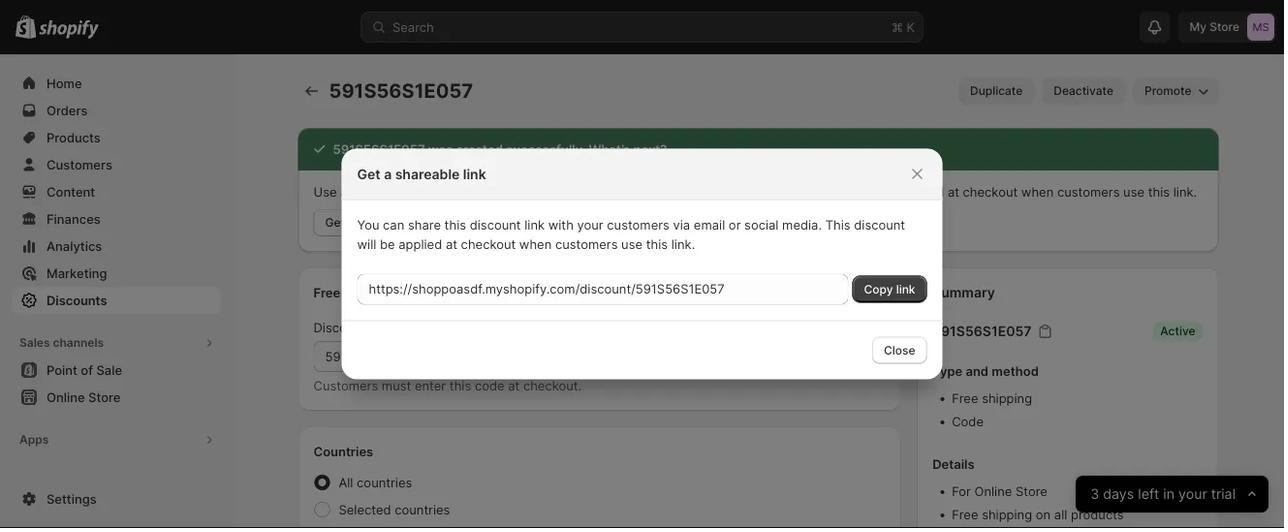 Task type: locate. For each thing, give the bounding box(es) containing it.
via up you can share this discount link with your customers via email or social media. this discount will be applied at checkout when customers use this link.
[[624, 184, 641, 199]]

when
[[1022, 184, 1054, 199], [520, 237, 552, 252]]

or up you can share this discount link with your customers via email or social media. this discount will be applied at checkout when customers use this link.
[[679, 184, 691, 199]]

this
[[776, 184, 801, 199], [826, 218, 851, 233]]

0 vertical spatial get
[[357, 166, 381, 182]]

0 vertical spatial be
[[882, 184, 897, 199]]

1 vertical spatial use
[[622, 237, 643, 252]]

will for use a shareable link to promote your discount code via email or social media. this discount will be applied at checkout when customers use this link.
[[859, 184, 879, 199]]

shipping inside the free shipping code
[[982, 391, 1033, 406]]

code right discount
[[370, 320, 399, 335]]

0 vertical spatial media.
[[733, 184, 772, 199]]

get
[[357, 166, 381, 182], [325, 216, 345, 230]]

applied
[[901, 184, 945, 199], [399, 237, 442, 252]]

0 vertical spatial this
[[776, 184, 801, 199]]

be
[[882, 184, 897, 199], [380, 237, 395, 252]]

get a shareable link dialog
[[0, 149, 1285, 380]]

0 vertical spatial when
[[1022, 184, 1054, 199]]

email for customers
[[694, 218, 725, 233]]

2 vertical spatial shareable
[[348, 216, 403, 230]]

0 horizontal spatial link.
[[672, 237, 695, 252]]

channels
[[53, 336, 104, 350]]

2 vertical spatial shipping
[[982, 508, 1033, 523]]

1 vertical spatial be
[[380, 237, 395, 252]]

social down use a shareable link to promote your discount code via email or social media. this discount will be applied at checkout when customers use this link.
[[745, 218, 779, 233]]

via for code
[[624, 184, 641, 199]]

link down get a shareable link
[[413, 184, 433, 199]]

at
[[948, 184, 960, 199], [446, 237, 458, 252], [508, 378, 520, 393]]

sales
[[19, 336, 50, 350]]

your
[[506, 184, 532, 199], [577, 218, 604, 233]]

0 vertical spatial countries
[[357, 475, 412, 490]]

settings
[[47, 492, 97, 507]]

apps
[[19, 433, 49, 447]]

countries down all countries
[[395, 502, 450, 517]]

and
[[966, 364, 989, 379]]

0 vertical spatial customers
[[1058, 184, 1120, 199]]

at inside you can share this discount link with your customers via email or social media. this discount will be applied at checkout when customers use this link.
[[446, 237, 458, 252]]

0 vertical spatial use
[[1124, 184, 1145, 199]]

your right "with"
[[577, 218, 604, 233]]

deactivate button
[[1043, 78, 1126, 105]]

0 vertical spatial shipping
[[344, 285, 396, 300]]

1 vertical spatial checkout
[[461, 237, 516, 252]]

media. inside you can share this discount link with your customers via email or social media. this discount will be applied at checkout when customers use this link.
[[782, 218, 822, 233]]

0 vertical spatial checkout
[[963, 184, 1018, 199]]

1 vertical spatial your
[[577, 218, 604, 233]]

1 vertical spatial will
[[357, 237, 376, 252]]

duplicate link
[[959, 78, 1035, 105]]

social inside you can share this discount link with your customers via email or social media. this discount will be applied at checkout when customers use this link.
[[745, 218, 779, 233]]

0 vertical spatial at
[[948, 184, 960, 199]]

countries up the 'selected countries'
[[357, 475, 412, 490]]

0 vertical spatial link.
[[1174, 184, 1198, 199]]

link left "with"
[[525, 218, 545, 233]]

0 horizontal spatial social
[[695, 184, 729, 199]]

or inside you can share this discount link with your customers via email or social media. this discount will be applied at checkout when customers use this link.
[[729, 218, 741, 233]]

shareable inside the get shareable link button
[[348, 216, 403, 230]]

⌘ k
[[892, 19, 915, 34]]

a
[[384, 166, 392, 182], [340, 184, 348, 199]]

email down use a shareable link to promote your discount code via email or social media. this discount will be applied at checkout when customers use this link.
[[694, 218, 725, 233]]

link right can
[[406, 216, 425, 230]]

shipping for free shipping
[[344, 285, 396, 300]]

0 horizontal spatial email
[[644, 184, 676, 199]]

your inside you can share this discount link with your customers via email or social media. this discount will be applied at checkout when customers use this link.
[[577, 218, 604, 233]]

deactivate
[[1054, 84, 1114, 98]]

1 horizontal spatial be
[[882, 184, 897, 199]]

1 horizontal spatial this
[[826, 218, 851, 233]]

591s56s1e057 up get a shareable link
[[333, 142, 425, 157]]

1 horizontal spatial or
[[729, 218, 741, 233]]

shopify image
[[39, 20, 99, 39]]

1 horizontal spatial will
[[859, 184, 879, 199]]

0 horizontal spatial checkout
[[461, 237, 516, 252]]

free down for
[[952, 508, 979, 523]]

0 horizontal spatial applied
[[399, 237, 442, 252]]

when for use a shareable link to promote your discount code via email or social media. this discount will be applied at checkout when customers use this link.
[[1022, 184, 1054, 199]]

via
[[624, 184, 641, 199], [673, 218, 690, 233]]

discounts
[[47, 293, 107, 308]]

1 vertical spatial free
[[952, 391, 979, 406]]

0 vertical spatial free
[[314, 285, 341, 300]]

link.
[[1174, 184, 1198, 199], [672, 237, 695, 252]]

countries
[[357, 475, 412, 490], [395, 502, 450, 517]]

share
[[408, 218, 441, 233]]

1 horizontal spatial checkout
[[963, 184, 1018, 199]]

via down use a shareable link to promote your discount code via email or social media. this discount will be applied at checkout when customers use this link.
[[673, 218, 690, 233]]

at for use a shareable link to promote your discount code via email or social media. this discount will be applied at checkout when customers use this link.
[[948, 184, 960, 199]]

0 vertical spatial or
[[679, 184, 691, 199]]

0 horizontal spatial code
[[370, 320, 399, 335]]

a inside dialog
[[384, 166, 392, 182]]

0 horizontal spatial will
[[357, 237, 376, 252]]

be for use a shareable link to promote your discount code via email or social media. this discount will be applied at checkout when customers use this link.
[[882, 184, 897, 199]]

this for code
[[776, 184, 801, 199]]

shareable up get shareable link
[[351, 184, 409, 199]]

shipping up discount code at bottom
[[344, 285, 396, 300]]

code right enter
[[475, 378, 505, 393]]

what's
[[589, 142, 630, 157]]

or
[[679, 184, 691, 199], [729, 218, 741, 233]]

discounts link
[[12, 287, 221, 314]]

0 horizontal spatial a
[[340, 184, 348, 199]]

this for customers
[[826, 218, 851, 233]]

will
[[859, 184, 879, 199], [357, 237, 376, 252]]

free inside the free shipping code
[[952, 391, 979, 406]]

for
[[952, 484, 971, 499]]

0 vertical spatial email
[[644, 184, 676, 199]]

link. inside you can share this discount link with your customers via email or social media. this discount will be applied at checkout when customers use this link.
[[672, 237, 695, 252]]

get inside dialog
[[357, 166, 381, 182]]

1 horizontal spatial get
[[357, 166, 381, 182]]

1 horizontal spatial email
[[694, 218, 725, 233]]

countries for all countries
[[357, 475, 412, 490]]

2 vertical spatial customers
[[555, 237, 618, 252]]

email down the next?
[[644, 184, 676, 199]]

free up code
[[952, 391, 979, 406]]

get for get a shareable link
[[357, 166, 381, 182]]

or down use a shareable link to promote your discount code via email or social media. this discount will be applied at checkout when customers use this link.
[[729, 218, 741, 233]]

on
[[1036, 508, 1051, 523]]

get shareable link button
[[314, 209, 437, 237]]

all
[[339, 475, 353, 490]]

shipping for free shipping code
[[982, 391, 1033, 406]]

2 vertical spatial 591s56s1e057
[[933, 323, 1032, 340]]

customers
[[1058, 184, 1120, 199], [607, 218, 670, 233], [555, 237, 618, 252]]

free for free shipping
[[314, 285, 341, 300]]

0 horizontal spatial your
[[506, 184, 532, 199]]

code
[[952, 414, 984, 430]]

code
[[590, 184, 620, 199], [370, 320, 399, 335], [475, 378, 505, 393]]

0 horizontal spatial at
[[446, 237, 458, 252]]

at for you can share this discount link with your customers via email or social media. this discount will be applied at checkout when customers use this link.
[[446, 237, 458, 252]]

1 vertical spatial this
[[826, 218, 851, 233]]

get inside button
[[325, 216, 345, 230]]

via inside you can share this discount link with your customers via email or social media. this discount will be applied at checkout when customers use this link.
[[673, 218, 690, 233]]

0 horizontal spatial get
[[325, 216, 345, 230]]

0 vertical spatial a
[[384, 166, 392, 182]]

1 vertical spatial social
[[745, 218, 779, 233]]

free inside for online store free shipping on all products
[[952, 508, 979, 523]]

0 vertical spatial will
[[859, 184, 879, 199]]

social
[[695, 184, 729, 199], [745, 218, 779, 233]]

0 horizontal spatial media.
[[733, 184, 772, 199]]

will inside you can share this discount link with your customers via email or social media. this discount will be applied at checkout when customers use this link.
[[357, 237, 376, 252]]

1 vertical spatial or
[[729, 218, 741, 233]]

shipping
[[344, 285, 396, 300], [982, 391, 1033, 406], [982, 508, 1033, 523]]

via for customers
[[673, 218, 690, 233]]

social up you can share this discount link with your customers via email or social media. this discount will be applied at checkout when customers use this link.
[[695, 184, 729, 199]]

2 vertical spatial free
[[952, 508, 979, 523]]

when inside you can share this discount link with your customers via email or social media. this discount will be applied at checkout when customers use this link.
[[520, 237, 552, 252]]

customers for you can share this discount link with your customers via email or social media. this discount will be applied at checkout when customers use this link.
[[555, 237, 618, 252]]

shareable up to
[[395, 166, 460, 182]]

checkout inside you can share this discount link with your customers via email or social media. this discount will be applied at checkout when customers use this link.
[[461, 237, 516, 252]]

store
[[1016, 484, 1048, 499]]

0 vertical spatial via
[[624, 184, 641, 199]]

1 horizontal spatial when
[[1022, 184, 1054, 199]]

1 horizontal spatial at
[[508, 378, 520, 393]]

shipping down method
[[982, 391, 1033, 406]]

1 vertical spatial email
[[694, 218, 725, 233]]

1 vertical spatial media.
[[782, 218, 822, 233]]

this inside you can share this discount link with your customers via email or social media. this discount will be applied at checkout when customers use this link.
[[826, 218, 851, 233]]

1 horizontal spatial a
[[384, 166, 392, 182]]

shareable inside the get a shareable link dialog
[[395, 166, 460, 182]]

1 vertical spatial via
[[673, 218, 690, 233]]

you
[[357, 218, 380, 233]]

link
[[463, 166, 486, 182], [413, 184, 433, 199], [406, 216, 425, 230], [525, 218, 545, 233], [897, 282, 916, 296]]

0 vertical spatial shareable
[[395, 166, 460, 182]]

sales channels
[[19, 336, 104, 350]]

free
[[314, 285, 341, 300], [952, 391, 979, 406], [952, 508, 979, 523]]

1 vertical spatial at
[[446, 237, 458, 252]]

2 vertical spatial code
[[475, 378, 505, 393]]

close button
[[873, 337, 927, 364]]

0 vertical spatial social
[[695, 184, 729, 199]]

1 vertical spatial a
[[340, 184, 348, 199]]

get up get shareable link
[[357, 166, 381, 182]]

2 horizontal spatial code
[[590, 184, 620, 199]]

1 vertical spatial when
[[520, 237, 552, 252]]

1 vertical spatial shareable
[[351, 184, 409, 199]]

None text field
[[357, 274, 849, 305]]

link inside button
[[897, 282, 916, 296]]

1 horizontal spatial social
[[745, 218, 779, 233]]

0 vertical spatial code
[[590, 184, 620, 199]]

0 vertical spatial your
[[506, 184, 532, 199]]

1 vertical spatial get
[[325, 216, 345, 230]]

a up get shareable link
[[384, 166, 392, 182]]

0 horizontal spatial when
[[520, 237, 552, 252]]

copy
[[864, 282, 893, 296]]

1 horizontal spatial link.
[[1174, 184, 1198, 199]]

1 vertical spatial shipping
[[982, 391, 1033, 406]]

shipping down online
[[982, 508, 1033, 523]]

591s56s1e057 down search
[[329, 79, 473, 103]]

home link
[[12, 70, 221, 97]]

use inside you can share this discount link with your customers via email or social media. this discount will be applied at checkout when customers use this link.
[[622, 237, 643, 252]]

none text field inside the get a shareable link dialog
[[357, 274, 849, 305]]

1 vertical spatial applied
[[399, 237, 442, 252]]

1 vertical spatial countries
[[395, 502, 450, 517]]

generate button
[[807, 341, 886, 372]]

use for use a shareable link to promote your discount code via email or social media. this discount will be applied at checkout when customers use this link.
[[1124, 184, 1145, 199]]

code down what's
[[590, 184, 620, 199]]

can
[[383, 218, 405, 233]]

your right the promote
[[506, 184, 532, 199]]

active
[[1161, 324, 1196, 338]]

0 horizontal spatial this
[[776, 184, 801, 199]]

products
[[1071, 508, 1124, 523]]

a right use
[[340, 184, 348, 199]]

a for get
[[384, 166, 392, 182]]

applied for you can share this discount link with your customers via email or social media. this discount will be applied at checkout when customers use this link.
[[399, 237, 442, 252]]

applied inside you can share this discount link with your customers via email or social media. this discount will be applied at checkout when customers use this link.
[[399, 237, 442, 252]]

details
[[933, 457, 975, 472]]

591s56s1e057
[[329, 79, 473, 103], [333, 142, 425, 157], [933, 323, 1032, 340]]

this
[[1149, 184, 1170, 199], [445, 218, 466, 233], [646, 237, 668, 252], [450, 378, 471, 393]]

0 vertical spatial applied
[[901, 184, 945, 199]]

1 horizontal spatial use
[[1124, 184, 1145, 199]]

discount
[[536, 184, 587, 199], [805, 184, 856, 199], [470, 218, 521, 233], [854, 218, 906, 233], [835, 285, 886, 300]]

2 horizontal spatial at
[[948, 184, 960, 199]]

be for you can share this discount link with your customers via email or social media. this discount will be applied at checkout when customers use this link.
[[380, 237, 395, 252]]

enter
[[415, 378, 446, 393]]

close
[[884, 343, 916, 357]]

0 horizontal spatial via
[[624, 184, 641, 199]]

1 horizontal spatial applied
[[901, 184, 945, 199]]

0 horizontal spatial be
[[380, 237, 395, 252]]

free up discount
[[314, 285, 341, 300]]

method
[[992, 364, 1039, 379]]

get shareable link
[[325, 216, 425, 230]]

1 vertical spatial link.
[[672, 237, 695, 252]]

shareable
[[395, 166, 460, 182], [351, 184, 409, 199], [348, 216, 403, 230]]

shipping discount
[[780, 285, 886, 300]]

use
[[1124, 184, 1145, 199], [622, 237, 643, 252]]

checkout
[[963, 184, 1018, 199], [461, 237, 516, 252]]

0 horizontal spatial or
[[679, 184, 691, 199]]

link right copy
[[897, 282, 916, 296]]

1 horizontal spatial your
[[577, 218, 604, 233]]

shareable for use
[[351, 184, 409, 199]]

all countries
[[339, 475, 412, 490]]

0 horizontal spatial use
[[622, 237, 643, 252]]

be inside you can share this discount link with your customers via email or social media. this discount will be applied at checkout when customers use this link.
[[380, 237, 395, 252]]

to
[[437, 184, 449, 199]]

591s56s1e057 up type and method
[[933, 323, 1032, 340]]

1 horizontal spatial via
[[673, 218, 690, 233]]

or for code
[[679, 184, 691, 199]]

media.
[[733, 184, 772, 199], [782, 218, 822, 233]]

email
[[644, 184, 676, 199], [694, 218, 725, 233]]

shareable left share
[[348, 216, 403, 230]]

get down use
[[325, 216, 345, 230]]

was
[[428, 142, 453, 157]]

1 vertical spatial code
[[370, 320, 399, 335]]

1 horizontal spatial media.
[[782, 218, 822, 233]]

email inside you can share this discount link with your customers via email or social media. this discount will be applied at checkout when customers use this link.
[[694, 218, 725, 233]]



Task type: describe. For each thing, give the bounding box(es) containing it.
copy link button
[[853, 276, 927, 303]]

media. for customers
[[782, 218, 822, 233]]

online
[[975, 484, 1013, 499]]

home
[[47, 76, 82, 91]]

1 vertical spatial 591s56s1e057
[[333, 142, 425, 157]]

will for you can share this discount link with your customers via email or social media. this discount will be applied at checkout when customers use this link.
[[357, 237, 376, 252]]

a for use
[[340, 184, 348, 199]]

countries for selected countries
[[395, 502, 450, 517]]

social for customers
[[745, 218, 779, 233]]

settings link
[[12, 486, 221, 513]]

must
[[382, 378, 411, 393]]

created
[[456, 142, 503, 157]]

all
[[1055, 508, 1068, 523]]

duplicate
[[971, 84, 1023, 98]]

use a shareable link to promote your discount code via email or social media. this discount will be applied at checkout when customers use this link.
[[314, 184, 1198, 199]]

selected
[[339, 502, 391, 517]]

promote
[[452, 184, 502, 199]]

link inside button
[[406, 216, 425, 230]]

free for free shipping code
[[952, 391, 979, 406]]

email for code
[[644, 184, 676, 199]]

type and method
[[933, 364, 1039, 379]]

when for you can share this discount link with your customers via email or social media. this discount will be applied at checkout when customers use this link.
[[520, 237, 552, 252]]

type
[[933, 364, 963, 379]]

successfully.
[[506, 142, 586, 157]]

discount
[[314, 320, 366, 335]]

next?
[[634, 142, 667, 157]]

⌘
[[892, 19, 903, 34]]

shareable for get
[[395, 166, 460, 182]]

customers
[[314, 378, 378, 393]]

use
[[314, 184, 337, 199]]

discount code
[[314, 320, 399, 335]]

customers must enter this code at checkout.
[[314, 378, 582, 393]]

checkout.
[[523, 378, 582, 393]]

media. for code
[[733, 184, 772, 199]]

you can share this discount link with your customers via email or social media. this discount will be applied at checkout when customers use this link.
[[357, 218, 906, 252]]

customers for use a shareable link to promote your discount code via email or social media. this discount will be applied at checkout when customers use this link.
[[1058, 184, 1120, 199]]

0 vertical spatial 591s56s1e057
[[329, 79, 473, 103]]

selected countries
[[339, 502, 450, 517]]

get for get shareable link
[[325, 216, 345, 230]]

applied for use a shareable link to promote your discount code via email or social media. this discount will be applied at checkout when customers use this link.
[[901, 184, 945, 199]]

with
[[548, 218, 574, 233]]

copy link
[[864, 282, 916, 296]]

sales channels button
[[12, 330, 221, 357]]

checkout for you can share this discount link with your customers via email or social media. this discount will be applied at checkout when customers use this link.
[[461, 237, 516, 252]]

2 vertical spatial at
[[508, 378, 520, 393]]

checkout for use a shareable link to promote your discount code via email or social media. this discount will be applied at checkout when customers use this link.
[[963, 184, 1018, 199]]

1 horizontal spatial code
[[475, 378, 505, 393]]

or for customers
[[729, 218, 741, 233]]

link. for use a shareable link to promote your discount code via email or social media. this discount will be applied at checkout when customers use this link.
[[1174, 184, 1198, 199]]

use for you can share this discount link with your customers via email or social media. this discount will be applied at checkout when customers use this link.
[[622, 237, 643, 252]]

get a shareable link
[[357, 166, 486, 182]]

for online store free shipping on all products
[[952, 484, 1124, 523]]

free shipping
[[314, 285, 396, 300]]

summary
[[933, 285, 996, 301]]

countries
[[314, 444, 373, 459]]

link inside you can share this discount link with your customers via email or social media. this discount will be applied at checkout when customers use this link.
[[525, 218, 545, 233]]

free shipping code
[[952, 391, 1033, 430]]

shipping
[[780, 285, 832, 300]]

generate
[[819, 349, 875, 364]]

apps button
[[12, 427, 221, 454]]

social for code
[[695, 184, 729, 199]]

k
[[907, 19, 915, 34]]

link up the promote
[[463, 166, 486, 182]]

search
[[393, 19, 434, 34]]

591s56s1e057 was created successfully. what's next?
[[333, 142, 667, 157]]

shipping inside for online store free shipping on all products
[[982, 508, 1033, 523]]

link. for you can share this discount link with your customers via email or social media. this discount will be applied at checkout when customers use this link.
[[672, 237, 695, 252]]

1 vertical spatial customers
[[607, 218, 670, 233]]



Task type: vqa. For each thing, say whether or not it's contained in the screenshot.
My at the top
no



